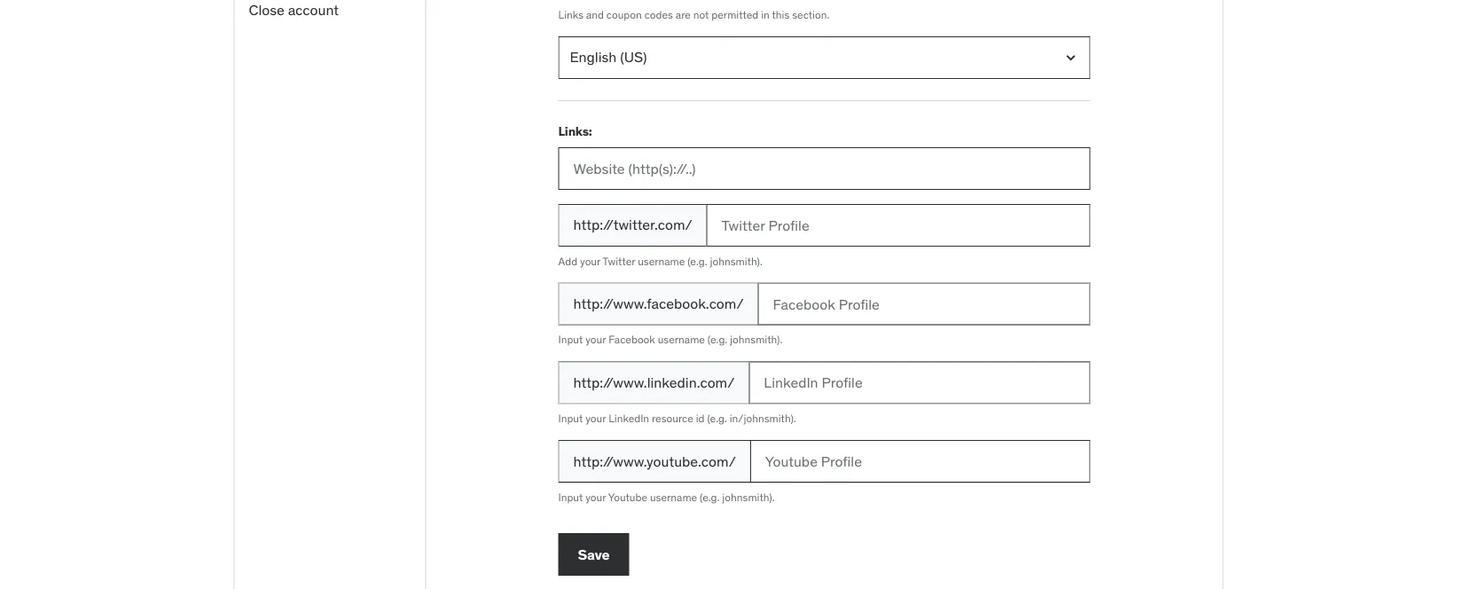 Task type: locate. For each thing, give the bounding box(es) containing it.
not
[[694, 8, 709, 21]]

(e.g.
[[688, 254, 708, 268], [708, 333, 728, 347], [708, 412, 727, 425], [700, 490, 720, 504]]

2 vertical spatial johnsmith).
[[723, 490, 775, 504]]

permitted
[[712, 8, 759, 21]]

1 input from the top
[[559, 333, 583, 347]]

http://www.youtube.com/
[[574, 452, 736, 470]]

username down http://www.youtube.com/
[[650, 490, 698, 504]]

links
[[559, 8, 584, 21]]

your right add
[[580, 254, 601, 268]]

(e.g. up http://www.facebook.com/
[[688, 254, 708, 268]]

(e.g. down http://www.youtube.com/
[[700, 490, 720, 504]]

input left facebook
[[559, 333, 583, 347]]

johnsmith). for http://www.youtube.com/
[[723, 490, 775, 504]]

0 vertical spatial input
[[559, 333, 583, 347]]

your left youtube
[[586, 490, 606, 504]]

username for http://twitter.com/
[[638, 254, 685, 268]]

Facebook Profile text field
[[758, 283, 1091, 325]]

(e.g. for http://www.youtube.com/
[[700, 490, 720, 504]]

this
[[772, 8, 790, 21]]

codes
[[645, 8, 673, 21]]

add
[[559, 254, 578, 268]]

username
[[638, 254, 685, 268], [658, 333, 705, 347], [650, 490, 698, 504]]

2 vertical spatial username
[[650, 490, 698, 504]]

input left linkedin on the bottom left of page
[[559, 412, 583, 425]]

username right twitter
[[638, 254, 685, 268]]

links:
[[559, 123, 592, 139]]

input your facebook username (e.g. johnsmith).
[[559, 333, 783, 347]]

your
[[580, 254, 601, 268], [586, 333, 606, 347], [586, 412, 606, 425], [586, 490, 606, 504]]

2 input from the top
[[559, 412, 583, 425]]

Twitter Profile text field
[[707, 204, 1091, 246]]

close
[[249, 0, 285, 18]]

your for http://www.linkedin.com/
[[586, 412, 606, 425]]

0 vertical spatial username
[[638, 254, 685, 268]]

(e.g. down http://www.facebook.com/
[[708, 333, 728, 347]]

input your youtube username (e.g. johnsmith).
[[559, 490, 775, 504]]

input left youtube
[[559, 490, 583, 504]]

your left facebook
[[586, 333, 606, 347]]

save
[[578, 545, 610, 563]]

2 vertical spatial input
[[559, 490, 583, 504]]

coupon
[[607, 8, 642, 21]]

0 vertical spatial johnsmith).
[[710, 254, 763, 268]]

(e.g. for http://www.facebook.com/
[[708, 333, 728, 347]]

youtube
[[608, 490, 648, 504]]

1 vertical spatial username
[[658, 333, 705, 347]]

username down http://www.facebook.com/
[[658, 333, 705, 347]]

3 input from the top
[[559, 490, 583, 504]]

johnsmith). down the "in/johnsmith)."
[[723, 490, 775, 504]]

your left linkedin on the bottom left of page
[[586, 412, 606, 425]]

johnsmith).
[[710, 254, 763, 268], [730, 333, 783, 347], [723, 490, 775, 504]]

add your twitter username (e.g. johnsmith).
[[559, 254, 763, 268]]

johnsmith). up the "in/johnsmith)."
[[730, 333, 783, 347]]

1 vertical spatial input
[[559, 412, 583, 425]]

johnsmith). up http://www.facebook.com/
[[710, 254, 763, 268]]

input
[[559, 333, 583, 347], [559, 412, 583, 425], [559, 490, 583, 504]]

(e.g. for http://twitter.com/
[[688, 254, 708, 268]]

1 vertical spatial johnsmith).
[[730, 333, 783, 347]]



Task type: describe. For each thing, give the bounding box(es) containing it.
your for http://www.facebook.com/
[[586, 333, 606, 347]]

(e.g. right id
[[708, 412, 727, 425]]

http://twitter.com/
[[574, 216, 693, 234]]

LinkedIn Profile text field
[[749, 361, 1091, 404]]

linkedin
[[609, 412, 650, 425]]

facebook
[[609, 333, 656, 347]]

in
[[761, 8, 770, 21]]

section.
[[792, 8, 830, 21]]

are
[[676, 8, 691, 21]]

username for http://www.youtube.com/
[[650, 490, 698, 504]]

and
[[586, 8, 604, 21]]

Website (http(s)://..) url field
[[559, 147, 1091, 190]]

your for http://twitter.com/
[[580, 254, 601, 268]]

twitter
[[603, 254, 635, 268]]

johnsmith). for http://www.facebook.com/
[[730, 333, 783, 347]]

http://www.facebook.com/
[[574, 294, 744, 313]]

id
[[696, 412, 705, 425]]

input your linkedin resource id (e.g. in/johnsmith).
[[559, 412, 796, 425]]

input for http://www.youtube.com/
[[559, 490, 583, 504]]

close account
[[249, 0, 339, 18]]

username for http://www.facebook.com/
[[658, 333, 705, 347]]

johnsmith). for http://twitter.com/
[[710, 254, 763, 268]]

account
[[288, 0, 339, 18]]

input for http://www.linkedin.com/
[[559, 412, 583, 425]]

Youtube Profile text field
[[750, 440, 1091, 483]]

save button
[[559, 533, 629, 576]]

close account link
[[235, 0, 425, 23]]

your for http://www.youtube.com/
[[586, 490, 606, 504]]

input for http://www.facebook.com/
[[559, 333, 583, 347]]

links and coupon codes are not permitted in this section.
[[559, 8, 830, 21]]

resource
[[652, 412, 694, 425]]

in/johnsmith).
[[730, 412, 796, 425]]

http://www.linkedin.com/
[[574, 373, 735, 391]]



Task type: vqa. For each thing, say whether or not it's contained in the screenshot.
'over'
no



